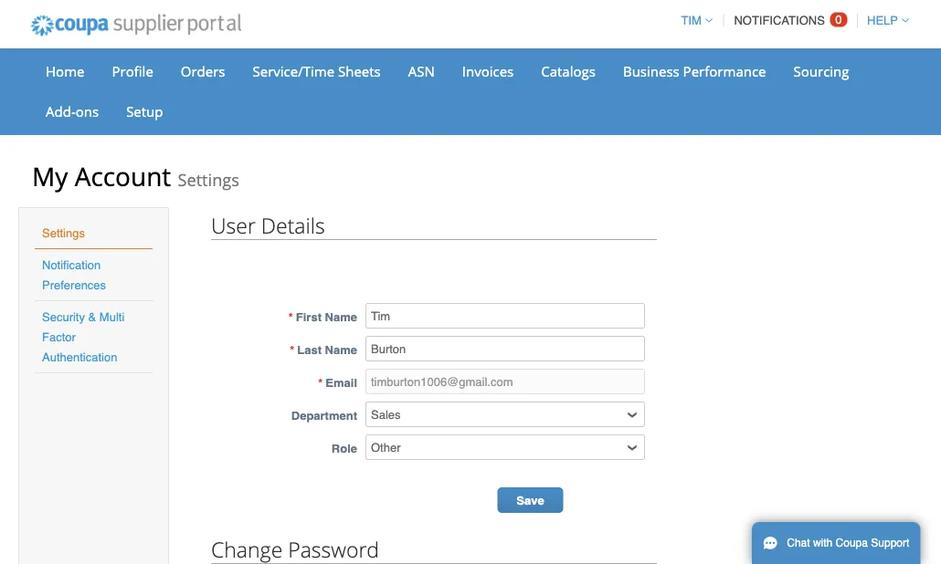 Task type: locate. For each thing, give the bounding box(es) containing it.
settings up user
[[178, 169, 239, 191]]

1 vertical spatial name
[[325, 343, 357, 357]]

profile
[[112, 62, 153, 80]]

sourcing link
[[782, 58, 861, 85]]

sourcing
[[794, 62, 850, 80]]

1 vertical spatial settings
[[42, 226, 85, 240]]

settings up notification
[[42, 226, 85, 240]]

security
[[42, 310, 85, 324]]

name right last
[[325, 343, 357, 357]]

tim link
[[673, 14, 713, 27]]

0 horizontal spatial settings
[[42, 226, 85, 240]]

tim
[[681, 14, 702, 27]]

* left first
[[289, 310, 293, 324]]

notifications 0
[[734, 13, 842, 27]]

change password
[[211, 536, 379, 564]]

name
[[325, 310, 357, 324], [325, 343, 357, 357]]

chat with coupa support
[[787, 537, 910, 550]]

ons
[[76, 102, 99, 121]]

my account settings
[[32, 159, 239, 194]]

* for * last name
[[290, 343, 295, 357]]

user details
[[211, 211, 325, 239]]

setup link
[[114, 98, 175, 125]]

home
[[46, 62, 85, 80]]

details
[[261, 211, 325, 239]]

business performance link
[[611, 58, 778, 85]]

* for * first name
[[289, 310, 293, 324]]

settings
[[178, 169, 239, 191], [42, 226, 85, 240]]

chat
[[787, 537, 810, 550]]

* left last
[[290, 343, 295, 357]]

last
[[297, 343, 322, 357]]

1 horizontal spatial settings
[[178, 169, 239, 191]]

orders link
[[169, 58, 237, 85]]

0 vertical spatial *
[[289, 310, 293, 324]]

0 vertical spatial settings
[[178, 169, 239, 191]]

* first name
[[289, 310, 357, 324]]

add-ons
[[46, 102, 99, 121]]

save
[[517, 494, 544, 508]]

add-ons link
[[34, 98, 111, 125]]

&
[[88, 310, 96, 324]]

2 vertical spatial *
[[318, 376, 323, 390]]

service/time sheets
[[253, 62, 381, 80]]

chat with coupa support button
[[752, 523, 921, 565]]

* left email
[[318, 376, 323, 390]]

change
[[211, 536, 283, 564]]

name for * last name
[[325, 343, 357, 357]]

add-
[[46, 102, 76, 121]]

1 name from the top
[[325, 310, 357, 324]]

home link
[[34, 58, 96, 85]]

1 vertical spatial *
[[290, 343, 295, 357]]

setup
[[126, 102, 163, 121]]

None text field
[[366, 303, 645, 329], [366, 336, 645, 362], [366, 369, 645, 395], [366, 303, 645, 329], [366, 336, 645, 362], [366, 369, 645, 395]]

navigation
[[673, 3, 909, 38]]

business performance
[[623, 62, 766, 80]]

profile link
[[100, 58, 165, 85]]

role
[[332, 442, 357, 456]]

sheets
[[338, 62, 381, 80]]

coupa supplier portal image
[[18, 3, 254, 48]]

0
[[836, 13, 842, 27]]

2 name from the top
[[325, 343, 357, 357]]

name right first
[[325, 310, 357, 324]]

catalogs
[[541, 62, 596, 80]]

0 vertical spatial name
[[325, 310, 357, 324]]

my
[[32, 159, 68, 194]]

* for * email
[[318, 376, 323, 390]]

name for * first name
[[325, 310, 357, 324]]

asn
[[408, 62, 435, 80]]

*
[[289, 310, 293, 324], [290, 343, 295, 357], [318, 376, 323, 390]]



Task type: describe. For each thing, give the bounding box(es) containing it.
department
[[291, 409, 357, 423]]

invoices link
[[450, 58, 526, 85]]

coupa
[[836, 537, 868, 550]]

user
[[211, 211, 256, 239]]

asn link
[[396, 58, 447, 85]]

navigation containing notifications 0
[[673, 3, 909, 38]]

invoices
[[462, 62, 514, 80]]

password
[[288, 536, 379, 564]]

factor
[[42, 330, 76, 344]]

notification preferences
[[42, 258, 106, 292]]

service/time sheets link
[[241, 58, 393, 85]]

first
[[296, 310, 322, 324]]

business
[[623, 62, 680, 80]]

orders
[[181, 62, 225, 80]]

help
[[867, 14, 898, 27]]

save button
[[497, 488, 564, 514]]

security & multi factor authentication link
[[42, 310, 125, 364]]

with
[[813, 537, 833, 550]]

support
[[871, 537, 910, 550]]

security & multi factor authentication
[[42, 310, 125, 364]]

multi
[[99, 310, 125, 324]]

performance
[[683, 62, 766, 80]]

service/time
[[253, 62, 335, 80]]

notification
[[42, 258, 101, 272]]

catalogs link
[[529, 58, 608, 85]]

preferences
[[42, 278, 106, 292]]

* last name
[[290, 343, 357, 357]]

authentication
[[42, 351, 117, 364]]

settings inside my account settings
[[178, 169, 239, 191]]

settings link
[[42, 226, 85, 240]]

account
[[75, 159, 171, 194]]

notifications
[[734, 14, 825, 27]]

* email
[[318, 376, 357, 390]]

help link
[[859, 14, 909, 27]]

notification preferences link
[[42, 258, 106, 292]]

email
[[326, 376, 357, 390]]



Task type: vqa. For each thing, say whether or not it's contained in the screenshot.
the "Setup" to the bottom
no



